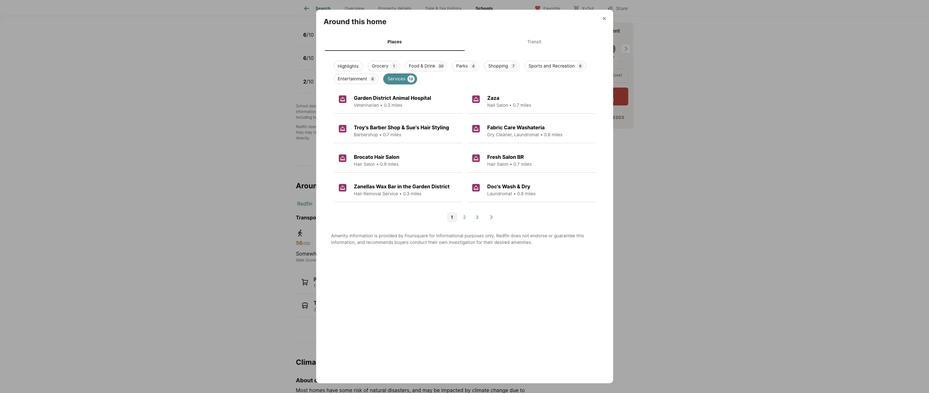 Task type: describe. For each thing, give the bounding box(es) containing it.
change
[[313, 130, 327, 135]]

29
[[601, 42, 616, 56]]

• inside zaza nail salon • 0.7 miles
[[509, 103, 512, 108]]

their down informational
[[428, 240, 438, 245]]

fabric
[[487, 125, 503, 131]]

0.3 inside garden district animal hospital veterinarian • 0.3 miles
[[384, 103, 390, 108]]

0 horizontal spatial for
[[429, 233, 435, 239]]

conduct inside amenity information is provided by foursquare for informational purposes only. redfin does not endorse or guarantee this information, and recommends buyers conduct their own investigation for their desired amenities.
[[410, 240, 427, 245]]

property
[[378, 6, 396, 11]]

1 vertical spatial or
[[341, 125, 344, 129]]

transit tab
[[465, 34, 604, 50]]

troy's barber shop & sue's hair styling barbershop • 0.7 miles
[[354, 125, 449, 137]]

202,
[[323, 307, 333, 313]]

be inside school service boundaries are intended to be used as a reference only; they may change and are not
[[471, 125, 476, 129]]

x-out
[[582, 6, 594, 11]]

the inside "first step, and conduct their own investigation to determine their desired schools or school districts, including by contacting and visiting the schools themselves."
[[360, 115, 366, 120]]

/10 for 6 /10 public, prek-5 • serves this home • 0.8mi
[[307, 32, 314, 38]]

or inside "first step, and conduct their own investigation to determine their desired schools or school districts, including by contacting and visiting the schools themselves."
[[492, 110, 495, 114]]

1 horizontal spatial greatschools
[[344, 104, 368, 109]]

around this home inside dialog
[[324, 17, 387, 26]]

2 for 2
[[463, 215, 466, 220]]

1 inside the places 1 grocery, 26 restaurants, 4 parks
[[314, 284, 316, 289]]

salon left the br
[[502, 154, 516, 160]]

laundromat inside doc's wash & dry laundromat • 0.8 miles
[[487, 191, 512, 197]]

drink
[[425, 63, 435, 69]]

amenities.
[[511, 240, 532, 245]]

school down reference in the right of the page
[[487, 130, 499, 135]]

only.
[[485, 233, 495, 239]]

redfin up transportation in the left bottom of the page
[[297, 201, 312, 207]]

district inside garden district animal hospital veterinarian • 0.3 miles
[[373, 95, 391, 101]]

transportation near 1637 e lakeshore dr
[[296, 215, 396, 221]]

around inside around this home element
[[324, 17, 350, 26]]

(225)
[[588, 115, 600, 120]]

salon down brocato
[[364, 162, 375, 167]]

their down only.
[[484, 240, 493, 245]]

• inside fresh salon br hair salon • 0.7 miles
[[510, 162, 512, 167]]

removal
[[364, 191, 381, 197]]

next
[[554, 98, 563, 103]]

zaza
[[487, 95, 499, 101]]

tour via video chat list box
[[540, 69, 628, 83]]

entertainment
[[338, 76, 367, 81]]

• right 12
[[347, 83, 349, 88]]

recommends inside , a nonprofit organization. redfin recommends buyers and renters use greatschools information and ratings as a
[[427, 104, 451, 109]]

6 for 6
[[371, 77, 374, 81]]

school down "service" at top
[[415, 130, 427, 135]]

grocery,
[[317, 284, 334, 289]]

list box inside the around this home dialog
[[329, 58, 601, 84]]

directly.
[[296, 136, 310, 141]]

miles inside garden district animal hospital veterinarian • 0.3 miles
[[392, 103, 402, 108]]

is for data
[[318, 104, 321, 109]]

1 horizontal spatial are
[[443, 125, 448, 129]]

investigation inside "first step, and conduct their own investigation to determine their desired schools or school districts, including by contacting and visiting the schools themselves."
[[406, 110, 428, 114]]

provided for information
[[379, 233, 397, 239]]

1 vertical spatial risks
[[336, 378, 350, 385]]

• inside garden district animal hospital veterinarian • 0.3 miles
[[380, 103, 383, 108]]

by for amenity information is provided by foursquare for informational purposes only. redfin does not endorse or guarantee this information, and recommends buyers conduct their own investigation for their desired amenities.
[[398, 233, 404, 239]]

organization.
[[391, 104, 414, 109]]

sunday
[[601, 55, 615, 59]]

parish
[[399, 201, 413, 207]]

information,
[[331, 240, 356, 245]]

9
[[579, 64, 582, 69]]

restaurants,
[[342, 284, 367, 289]]

sale
[[425, 6, 434, 11]]

0.7 inside troy's barber shop & sue's hair styling barbershop • 0.7 miles
[[383, 132, 389, 137]]

amenity
[[331, 233, 348, 239]]

today
[[581, 98, 592, 103]]

& inside list box
[[421, 63, 423, 69]]

redfin up they on the top left of page
[[296, 125, 307, 129]]

• right 8
[[345, 59, 347, 65]]

6 /10 public, 6-8 • serves this home • 2.2mi
[[303, 55, 401, 65]]

buyers inside amenity information is provided by foursquare for informational purposes only. redfin does not endorse or guarantee this information, and recommends buyers conduct their own investigation for their desired amenities.
[[395, 240, 409, 245]]

verify
[[404, 130, 414, 135]]

food & drink 30
[[409, 63, 444, 69]]

recreation
[[553, 63, 575, 69]]

0 horizontal spatial guarantee
[[346, 125, 364, 129]]

walkable
[[323, 251, 344, 257]]

summary
[[325, 10, 345, 15]]

• left 2.2mi
[[386, 59, 388, 65]]

a right with
[[564, 28, 567, 34]]

x-out button
[[568, 1, 599, 14]]

not inside amenity information is provided by foursquare for informational purposes only. redfin does not endorse or guarantee this information, and recommends buyers conduct their own investigation for their desired amenities.
[[522, 233, 529, 239]]

overview
[[345, 6, 364, 11]]

to inside "first step, and conduct their own investigation to determine their desired schools or school districts, including by contacting and visiting the schools themselves."
[[430, 110, 433, 114]]

fresh
[[487, 154, 501, 160]]

schools
[[476, 6, 493, 11]]

greatschools summary rating link
[[296, 10, 359, 15]]

used
[[477, 125, 485, 129]]

in
[[397, 184, 402, 190]]

bar
[[388, 184, 396, 190]]

tax
[[440, 6, 446, 11]]

baton
[[367, 201, 381, 207]]

12:00
[[597, 98, 607, 103]]

0 horizontal spatial schools
[[367, 115, 381, 120]]

serves inside mckinley senior high school public, 9-12 • serves this home • 0.9mi
[[350, 83, 365, 88]]

home inside '6 /10 public, 6-8 • serves this home • 2.2mi'
[[373, 59, 384, 65]]

/10 for 2 /10
[[306, 79, 314, 85]]

home inside 6 /10 public, prek-5 • serves this home • 0.8mi
[[379, 36, 391, 41]]

their up themselves.
[[388, 110, 396, 114]]

1 vertical spatial for
[[477, 240, 482, 245]]

somewhat walkable walk score ®
[[296, 251, 344, 263]]

4 inside the around this home dialog
[[472, 64, 475, 69]]

public, for 6 /10 public, 6-8 • serves this home • 2.2mi
[[321, 59, 335, 65]]

mckinley
[[321, 76, 344, 82]]

not inside school service boundaries are intended to be used as a reference only; they may change and are not
[[342, 130, 348, 135]]

(225) 240-4303
[[588, 115, 624, 120]]

be inside guaranteed to be accurate. to verify school enrollment eligibility, contact the school district directly.
[[375, 130, 380, 135]]

home up east
[[339, 182, 359, 191]]

garden inside zanellas wax bar in the garden district hair removal service • 0.3 miles
[[412, 184, 430, 190]]

transit for transit 201, 202, megabus
[[314, 300, 331, 307]]

30
[[439, 64, 444, 69]]

• inside brocato hair salon hair salon • 0.9 miles
[[376, 162, 379, 167]]

miles inside zaza nail salon • 0.7 miles
[[521, 103, 531, 108]]

1 vertical spatial are
[[335, 130, 341, 135]]

recommends inside amenity information is provided by foursquare for informational purposes only. redfin does not endorse or guarantee this information, and recommends buyers conduct their own investigation for their desired amenities.
[[366, 240, 393, 245]]

this inside amenity information is provided by foursquare for informational purposes only. redfin does not endorse or guarantee this information, and recommends buyers conduct their own investigation for their desired amenities.
[[577, 233, 584, 239]]

to inside guaranteed to be accurate. to verify school enrollment eligibility, contact the school district directly.
[[371, 130, 374, 135]]

0 vertical spatial endorse
[[325, 125, 340, 129]]

hair inside fresh salon br hair salon • 0.7 miles
[[487, 162, 496, 167]]

and inside amenity information is provided by foursquare for informational purposes only. redfin does not endorse or guarantee this information, and recommends buyers conduct their own investigation for their desired amenities.
[[357, 240, 365, 245]]

nonprofit
[[374, 104, 390, 109]]

0.7 inside zaza nail salon • 0.7 miles
[[513, 103, 519, 108]]

0 vertical spatial risks
[[325, 359, 342, 368]]

public, for 6 /10 public, prek-5 • serves this home • 0.8mi
[[321, 36, 335, 41]]

transportation
[[296, 215, 333, 221]]

as inside school service boundaries are intended to be used as a reference only; they may change and are not
[[486, 125, 490, 129]]

8
[[341, 59, 343, 65]]

6 for 6 /10 public, 6-8 • serves this home • 2.2mi
[[303, 55, 307, 61]]

accurate.
[[381, 130, 397, 135]]

redfin link
[[297, 201, 312, 207]]

hair down brocato
[[354, 162, 362, 167]]

a right ,
[[370, 104, 373, 109]]

guaranteed
[[349, 130, 369, 135]]

their right determine
[[453, 110, 461, 114]]

salon up 0.9 in the left of the page
[[386, 154, 399, 160]]

rouge
[[382, 201, 397, 207]]

shop
[[388, 125, 400, 131]]

0 horizontal spatial greatschools
[[296, 10, 324, 15]]

and right sports
[[544, 63, 551, 69]]

0 vertical spatial does
[[308, 125, 317, 129]]

highlights
[[338, 64, 359, 69]]

tour with a redfin premier agent
[[540, 28, 620, 34]]

serves for 6 /10 public, 6-8 • serves this home • 2.2mi
[[348, 59, 363, 65]]

0.9mi
[[391, 83, 403, 88]]

• left 0.9mi
[[388, 83, 390, 88]]

desired inside amenity information is provided by foursquare for informational purposes only. redfin does not endorse or guarantee this information, and recommends buyers conduct their own investigation for their desired amenities.
[[494, 240, 510, 245]]

1 horizontal spatial schools
[[477, 110, 491, 114]]

and up "contacting"
[[317, 110, 324, 114]]

zanellas wax bar in the garden district hair removal service • 0.3 miles
[[354, 184, 450, 197]]

megabus
[[334, 307, 353, 313]]

1 vertical spatial around this home
[[296, 182, 359, 191]]

sale & tax history tab
[[418, 1, 469, 16]]

sue's
[[406, 125, 419, 131]]

guarantee inside amenity information is provided by foursquare for informational purposes only. redfin does not endorse or guarantee this information, and recommends buyers conduct their own investigation for their desired amenities.
[[554, 233, 575, 239]]

• inside troy's barber shop & sue's hair styling barbershop • 0.7 miles
[[379, 132, 382, 137]]

is for information
[[374, 233, 378, 239]]

at
[[593, 98, 596, 103]]

contact
[[465, 130, 479, 135]]

washateria
[[517, 125, 545, 131]]

and down ,
[[365, 110, 371, 114]]

garden inside garden district animal hospital veterinarian • 0.3 miles
[[354, 95, 372, 101]]

about climate risks
[[296, 378, 350, 385]]

conduct inside "first step, and conduct their own investigation to determine their desired schools or school districts, including by contacting and visiting the schools themselves."
[[372, 110, 387, 114]]

0.3 inside zanellas wax bar in the garden district hair removal service • 0.3 miles
[[403, 191, 410, 197]]

use
[[486, 104, 493, 109]]

troy's
[[354, 125, 369, 131]]

transit for transit
[[527, 39, 542, 44]]

louisiana link
[[322, 201, 345, 207]]

rating
[[346, 10, 359, 15]]

sports and recreation
[[529, 63, 575, 69]]

first step, and conduct their own investigation to determine their desired schools or school districts, including by contacting and visiting the schools themselves.
[[296, 110, 525, 120]]

ratings
[[325, 110, 337, 114]]

or inside amenity information is provided by foursquare for informational purposes only. redfin does not endorse or guarantee this information, and recommends buyers conduct their own investigation for their desired amenities.
[[549, 233, 553, 239]]

school for school service boundaries are intended to be used as a reference only; they may change and are not
[[395, 125, 407, 129]]

hair inside troy's barber shop & sue's hair styling barbershop • 0.7 miles
[[421, 125, 431, 131]]

®
[[316, 258, 318, 263]]

• inside doc's wash & dry laundromat • 0.8 miles
[[514, 191, 516, 197]]

miles inside zanellas wax bar in the garden district hair removal service • 0.3 miles
[[411, 191, 422, 197]]

endorse inside amenity information is provided by foursquare for informational purposes only. redfin does not endorse or guarantee this information, and recommends buyers conduct their own investigation for their desired amenities.
[[530, 233, 547, 239]]

oct
[[601, 38, 610, 42]]

own inside amenity information is provided by foursquare for informational purposes only. redfin does not endorse or guarantee this information, and recommends buyers conduct their own investigation for their desired amenities.
[[439, 240, 448, 245]]

this inside mckinley senior high school public, 9-12 • serves this home • 0.9mi
[[366, 83, 374, 88]]

6 /10 public, prek-5 • serves this home • 0.8mi
[[303, 32, 407, 41]]

and left renters
[[465, 104, 472, 109]]

food
[[409, 63, 419, 69]]

1637
[[346, 215, 358, 221]]

0.8 inside fabric care washateria dry cleaner, laundromat • 0.8 miles
[[544, 132, 551, 137]]

barber
[[370, 125, 387, 131]]

& inside troy's barber shop & sue's hair styling barbershop • 0.7 miles
[[402, 125, 405, 131]]

pm
[[608, 98, 614, 103]]

places tab
[[325, 34, 465, 50]]



Task type: locate. For each thing, give the bounding box(es) containing it.
tab list containing places
[[324, 33, 606, 51]]

greatschools left summary at the top left of page
[[296, 10, 324, 15]]

garden up 70808
[[412, 184, 430, 190]]

redfin right with
[[568, 28, 584, 34]]

/10 left mckinley
[[306, 79, 314, 85]]

tour for tour with a redfin premier agent
[[540, 28, 551, 34]]

chat
[[613, 73, 622, 78]]

0 horizontal spatial does
[[308, 125, 317, 129]]

0 horizontal spatial laundromat
[[487, 191, 512, 197]]

are down redfin does not endorse or guarantee this information.
[[335, 130, 341, 135]]

school inside mckinley senior high school public, 9-12 • serves this home • 0.9mi
[[375, 76, 392, 82]]

greatschools inside , a nonprofit organization. redfin recommends buyers and renters use greatschools information and ratings as a
[[494, 104, 518, 109]]

parks
[[372, 284, 384, 289]]

and
[[544, 63, 551, 69], [465, 104, 472, 109], [317, 110, 324, 114], [365, 110, 371, 114], [339, 115, 345, 120], [328, 130, 334, 135], [357, 240, 365, 245]]

the inside zanellas wax bar in the garden district hair removal service • 0.3 miles
[[403, 184, 411, 190]]

3 public, from the top
[[321, 83, 335, 88]]

district inside zanellas wax bar in the garden district hair removal service • 0.3 miles
[[432, 184, 450, 190]]

5
[[347, 36, 350, 41]]

1 vertical spatial be
[[375, 130, 380, 135]]

home left 2.2mi
[[373, 59, 384, 65]]

nail
[[487, 103, 495, 108]]

1 vertical spatial serves
[[348, 59, 363, 65]]

serves down senior
[[350, 83, 365, 88]]

miles inside brocato hair salon hair salon • 0.9 miles
[[388, 162, 399, 167]]

0.7 down the br
[[514, 162, 520, 167]]

2 vertical spatial /10
[[306, 79, 314, 85]]

parks
[[456, 63, 468, 69]]

1 vertical spatial endorse
[[530, 233, 547, 239]]

transit
[[527, 39, 542, 44], [314, 300, 331, 307]]

/100
[[303, 242, 310, 246], [432, 242, 439, 246]]

favorite button
[[529, 1, 565, 14]]

hair up 0.9 in the left of the page
[[374, 154, 384, 160]]

0 horizontal spatial or
[[341, 125, 344, 129]]

redfin inside amenity information is provided by foursquare for informational purposes only. redfin does not endorse or guarantee this information, and recommends buyers conduct their own investigation for their desired amenities.
[[496, 233, 510, 239]]

the down used
[[480, 130, 486, 135]]

dry inside doc's wash & dry laundromat • 0.8 miles
[[522, 184, 530, 190]]

dry inside fabric care washateria dry cleaner, laundromat • 0.8 miles
[[487, 132, 495, 137]]

somewhat
[[296, 251, 321, 257]]

investigation inside amenity information is provided by foursquare for informational purposes only. redfin does not endorse or guarantee this information, and recommends buyers conduct their own investigation for their desired amenities.
[[449, 240, 475, 245]]

• inside zanellas wax bar in the garden district hair removal service • 0.3 miles
[[399, 191, 402, 197]]

1 vertical spatial 0.8
[[517, 191, 524, 197]]

information inside amenity information is provided by foursquare for informational purposes only. redfin does not endorse or guarantee this information, and recommends buyers conduct their own investigation for their desired amenities.
[[349, 233, 373, 239]]

1 vertical spatial investigation
[[449, 240, 475, 245]]

around this home
[[324, 17, 387, 26], [296, 182, 359, 191]]

/10 down search "link"
[[307, 32, 314, 38]]

0 horizontal spatial 0.8
[[517, 191, 524, 197]]

0 vertical spatial transit
[[527, 39, 542, 44]]

6 down search "link"
[[303, 32, 307, 38]]

0 horizontal spatial transit
[[314, 300, 331, 307]]

1 vertical spatial recommends
[[366, 240, 393, 245]]

4 left "parks"
[[368, 284, 371, 289]]

as inside , a nonprofit organization. redfin recommends buyers and renters use greatschools information and ratings as a
[[338, 110, 342, 114]]

district
[[500, 130, 512, 135]]

laundromat
[[514, 132, 539, 137], [487, 191, 512, 197]]

0 vertical spatial not
[[318, 125, 324, 129]]

hair down zanellas
[[354, 191, 362, 197]]

be down information.
[[375, 130, 380, 135]]

dry for fabric care washateria
[[487, 132, 495, 137]]

1 vertical spatial 0.7
[[383, 132, 389, 137]]

fabric care washateria dry cleaner, laundromat • 0.8 miles
[[487, 125, 563, 137]]

tour left via
[[584, 73, 594, 78]]

as right ratings
[[338, 110, 342, 114]]

0.7
[[513, 103, 519, 108], [383, 132, 389, 137], [514, 162, 520, 167]]

laundromat down doc's at the right of the page
[[487, 191, 512, 197]]

•
[[351, 36, 354, 41], [392, 36, 395, 41], [345, 59, 347, 65], [386, 59, 388, 65], [347, 83, 349, 88], [388, 83, 390, 88], [380, 103, 383, 108], [509, 103, 512, 108], [379, 132, 382, 137], [540, 132, 543, 137], [376, 162, 379, 167], [510, 162, 512, 167], [399, 191, 402, 197], [514, 191, 516, 197]]

public, left 6-
[[321, 59, 335, 65]]

school data is provided by greatschools
[[296, 104, 368, 109]]

1 vertical spatial 6
[[303, 55, 307, 61]]

by
[[339, 104, 343, 109], [313, 115, 317, 120], [398, 233, 404, 239]]

be up contact
[[471, 125, 476, 129]]

around this home dialog
[[316, 10, 613, 384]]

,
[[368, 104, 369, 109]]

1 vertical spatial tab list
[[324, 33, 606, 51]]

school for school data is provided by greatschools
[[296, 104, 308, 109]]

1 vertical spatial schools
[[367, 115, 381, 120]]

sale & tax history
[[425, 6, 462, 11]]

2 vertical spatial not
[[522, 233, 529, 239]]

history
[[447, 6, 462, 11]]

east baton rouge parish
[[355, 201, 413, 207]]

1 horizontal spatial the
[[403, 184, 411, 190]]

6 up 2 /10
[[303, 55, 307, 61]]

next image
[[621, 44, 631, 54]]

1 horizontal spatial district
[[432, 184, 450, 190]]

0 horizontal spatial around
[[296, 182, 322, 191]]

the down step,
[[360, 115, 366, 120]]

(225) 240-4303 link
[[588, 115, 624, 120]]

1 horizontal spatial investigation
[[449, 240, 475, 245]]

1 public, from the top
[[321, 36, 335, 41]]

desired inside "first step, and conduct their own investigation to determine their desired schools or school districts, including by contacting and visiting the schools themselves."
[[463, 110, 476, 114]]

miles inside troy's barber shop & sue's hair styling barbershop • 0.7 miles
[[391, 132, 401, 137]]

around down summary at the top left of page
[[324, 17, 350, 26]]

transit inside transit 201, 202, megabus
[[314, 300, 331, 307]]

1 horizontal spatial 2
[[463, 215, 466, 220]]

56
[[296, 240, 303, 247]]

favorite
[[544, 6, 560, 11]]

school left data
[[296, 104, 308, 109]]

6 for 6 /10 public, prek-5 • serves this home • 0.8mi
[[303, 32, 307, 38]]

0.3 up themselves.
[[384, 103, 390, 108]]

score
[[306, 258, 316, 263]]

this inside '6 /10 public, 6-8 • serves this home • 2.2mi'
[[364, 59, 372, 65]]

2 left 3
[[463, 215, 466, 220]]

0 horizontal spatial places
[[314, 277, 330, 283]]

investigation down hospital
[[406, 110, 428, 114]]

to
[[430, 110, 433, 114], [466, 125, 470, 129], [371, 130, 374, 135]]

hair right the sue's
[[421, 125, 431, 131]]

1 vertical spatial 1
[[451, 215, 453, 220]]

1 horizontal spatial guarantee
[[554, 233, 575, 239]]

and inside school service boundaries are intended to be used as a reference only; they may change and are not
[[328, 130, 334, 135]]

0 vertical spatial is
[[318, 104, 321, 109]]

tab list inside the around this home dialog
[[324, 33, 606, 51]]

for down purposes
[[477, 240, 482, 245]]

available:
[[564, 98, 580, 103]]

1 vertical spatial 4
[[368, 284, 371, 289]]

greatschools up districts,
[[494, 104, 518, 109]]

laundromat down washateria
[[514, 132, 539, 137]]

intended
[[450, 125, 465, 129]]

including
[[296, 115, 312, 120]]

0 horizontal spatial by
[[313, 115, 317, 120]]

climate
[[296, 359, 323, 368]]

provided inside amenity information is provided by foursquare for informational purposes only. redfin does not endorse or guarantee this information, and recommends buyers conduct their own investigation for their desired amenities.
[[379, 233, 397, 239]]

1 horizontal spatial to
[[430, 110, 433, 114]]

wax
[[376, 184, 387, 190]]

share
[[616, 6, 628, 11]]

0 vertical spatial 0.3
[[384, 103, 390, 108]]

1 /100 from the left
[[303, 242, 310, 246]]

by inside amenity information is provided by foursquare for informational purposes only. redfin does not endorse or guarantee this information, and recommends buyers conduct their own investigation for their desired amenities.
[[398, 233, 404, 239]]

a left reference in the right of the page
[[492, 125, 494, 129]]

& inside tab
[[436, 6, 438, 11]]

0 vertical spatial 4
[[472, 64, 475, 69]]

a left first
[[343, 110, 346, 114]]

public, inside '6 /10 public, 6-8 • serves this home • 2.2mi'
[[321, 59, 335, 65]]

0 vertical spatial own
[[397, 110, 405, 114]]

0 vertical spatial tab list
[[296, 0, 505, 16]]

0 horizontal spatial 1
[[314, 284, 316, 289]]

0 vertical spatial serves
[[355, 36, 369, 41]]

around up redfin link
[[296, 182, 322, 191]]

/100 for 61
[[432, 242, 439, 246]]

1 horizontal spatial laundromat
[[514, 132, 539, 137]]

school service boundaries are intended to be used as a reference only; they may change and are not
[[296, 125, 521, 135]]

6 down 'grocery'
[[371, 77, 374, 81]]

serves for 6 /10 public, prek-5 • serves this home • 0.8mi
[[355, 36, 369, 41]]

2 vertical spatial 1
[[314, 284, 316, 289]]

to left determine
[[430, 110, 433, 114]]

2 vertical spatial to
[[371, 130, 374, 135]]

miles inside fabric care washateria dry cleaner, laundromat • 0.8 miles
[[552, 132, 563, 137]]

redfin right only.
[[496, 233, 510, 239]]

• up wash
[[510, 162, 512, 167]]

investigation down informational
[[449, 240, 475, 245]]

list box containing grocery
[[329, 58, 601, 84]]

overview tab
[[338, 1, 371, 16]]

hair inside zanellas wax bar in the garden district hair removal service • 0.3 miles
[[354, 191, 362, 197]]

this inside 6 /10 public, prek-5 • serves this home • 0.8mi
[[371, 36, 378, 41]]

redfin
[[568, 28, 584, 34], [415, 104, 426, 109], [296, 125, 307, 129], [297, 201, 312, 207], [496, 233, 510, 239]]

1 vertical spatial guarantee
[[554, 233, 575, 239]]

the right in
[[403, 184, 411, 190]]

56 /100
[[296, 240, 310, 247]]

veterinarian
[[354, 103, 379, 108]]

video
[[601, 73, 612, 78]]

61 /100
[[426, 240, 439, 247]]

salon
[[497, 103, 508, 108], [386, 154, 399, 160], [502, 154, 516, 160], [364, 162, 375, 167], [497, 162, 509, 167]]

0 horizontal spatial endorse
[[325, 125, 340, 129]]

0 vertical spatial around
[[324, 17, 350, 26]]

0.7 down information.
[[383, 132, 389, 137]]

school down 'grocery'
[[375, 76, 392, 82]]

information inside , a nonprofit organization. redfin recommends buyers and renters use greatschools information and ratings as a
[[296, 110, 316, 114]]

public, inside 6 /10 public, prek-5 • serves this home • 0.8mi
[[321, 36, 335, 41]]

0 horizontal spatial 0.3
[[384, 103, 390, 108]]

0 vertical spatial school
[[375, 76, 392, 82]]

e
[[360, 215, 363, 221]]

option
[[540, 69, 580, 83]]

1 vertical spatial own
[[439, 240, 448, 245]]

district up 70808
[[432, 184, 450, 190]]

tab list containing search
[[296, 0, 505, 16]]

styling
[[432, 125, 449, 131]]

desired down only.
[[494, 240, 510, 245]]

& inside doc's wash & dry laundromat • 0.8 miles
[[517, 184, 521, 190]]

1 inside 1 button
[[451, 215, 453, 220]]

as right used
[[486, 125, 490, 129]]

/100 inside 61 /100
[[432, 242, 439, 246]]

• inside fabric care washateria dry cleaner, laundromat • 0.8 miles
[[540, 132, 543, 137]]

1 horizontal spatial 1
[[393, 64, 395, 69]]

• down in
[[399, 191, 402, 197]]

tour via video chat
[[584, 73, 622, 78]]

to
[[399, 130, 403, 135]]

12
[[341, 83, 345, 88]]

buyers inside , a nonprofit organization. redfin recommends buyers and renters use greatschools information and ratings as a
[[452, 104, 464, 109]]

a inside school service boundaries are intended to be used as a reference only; they may change and are not
[[492, 125, 494, 129]]

places up grocery,
[[314, 277, 330, 283]]

and up redfin does not endorse or guarantee this information.
[[339, 115, 345, 120]]

2 horizontal spatial school
[[395, 125, 407, 129]]

around this home element
[[324, 10, 394, 26]]

school inside "first step, and conduct their own investigation to determine their desired schools or school districts, including by contacting and visiting the schools themselves."
[[496, 110, 508, 114]]

tab list
[[296, 0, 505, 16], [324, 33, 606, 51]]

0 vertical spatial as
[[338, 110, 342, 114]]

dry down fabric
[[487, 132, 495, 137]]

6
[[303, 32, 307, 38], [303, 55, 307, 61], [371, 77, 374, 81]]

the inside guaranteed to be accurate. to verify school enrollment eligibility, contact the school district directly.
[[480, 130, 486, 135]]

home inside mckinley senior high school public, 9-12 • serves this home • 0.9mi
[[375, 83, 386, 88]]

miles inside doc's wash & dry laundromat • 0.8 miles
[[525, 191, 536, 197]]

1 vertical spatial district
[[432, 184, 450, 190]]

• down wash
[[514, 191, 516, 197]]

tour
[[540, 28, 551, 34], [584, 73, 594, 78]]

1 horizontal spatial 0.8
[[544, 132, 551, 137]]

by for school data is provided by greatschools
[[339, 104, 343, 109]]

6 inside '6 /10 public, 6-8 • serves this home • 2.2mi'
[[303, 55, 307, 61]]

recommends down lakeshore
[[366, 240, 393, 245]]

transit 201, 202, megabus
[[314, 300, 353, 313]]

home inside around this home element
[[367, 17, 387, 26]]

1 horizontal spatial places
[[388, 39, 402, 44]]

1 horizontal spatial tour
[[584, 73, 594, 78]]

1 vertical spatial not
[[342, 130, 348, 135]]

fresh salon br hair salon • 0.7 miles
[[487, 154, 532, 167]]

school inside school service boundaries are intended to be used as a reference only; they may change and are not
[[395, 125, 407, 129]]

provided up ratings
[[322, 104, 338, 109]]

&
[[436, 6, 438, 11], [421, 63, 423, 69], [402, 125, 405, 131], [517, 184, 521, 190]]

0 horizontal spatial is
[[318, 104, 321, 109]]

public, inside mckinley senior high school public, 9-12 • serves this home • 0.9mi
[[321, 83, 335, 88]]

2 /100 from the left
[[432, 242, 439, 246]]

not up the change
[[318, 125, 324, 129]]

eligibility,
[[448, 130, 464, 135]]

is right data
[[318, 104, 321, 109]]

desired down renters
[[463, 110, 476, 114]]

redfin inside , a nonprofit organization. redfin recommends buyers and renters use greatschools information and ratings as a
[[415, 104, 426, 109]]

0 horizontal spatial investigation
[[406, 110, 428, 114]]

70808 link
[[423, 201, 439, 207]]

• right ,
[[380, 103, 383, 108]]

oct 29 sunday
[[601, 38, 616, 59]]

0 horizontal spatial 2
[[303, 79, 306, 85]]

greatschools up step,
[[344, 104, 368, 109]]

1 vertical spatial around
[[296, 182, 322, 191]]

1 horizontal spatial transit
[[527, 39, 542, 44]]

1 vertical spatial /10
[[307, 55, 314, 61]]

2 for 2 /10
[[303, 79, 306, 85]]

sports
[[529, 63, 542, 69]]

0 horizontal spatial the
[[360, 115, 366, 120]]

1 horizontal spatial recommends
[[427, 104, 451, 109]]

risks up 'climate'
[[325, 359, 342, 368]]

by inside "first step, and conduct their own investigation to determine their desired schools or school districts, including by contacting and visiting the schools themselves."
[[313, 115, 317, 120]]

0 horizontal spatial as
[[338, 110, 342, 114]]

1 vertical spatial the
[[480, 130, 486, 135]]

0 vertical spatial by
[[339, 104, 343, 109]]

• left 0.9 in the left of the page
[[376, 162, 379, 167]]

0 vertical spatial 6
[[303, 32, 307, 38]]

1 horizontal spatial school
[[375, 76, 392, 82]]

/100 for 56
[[303, 242, 310, 246]]

their
[[388, 110, 396, 114], [453, 110, 461, 114], [428, 240, 438, 245], [484, 240, 493, 245]]

2 horizontal spatial or
[[549, 233, 553, 239]]

2 horizontal spatial by
[[398, 233, 404, 239]]

0 vertical spatial /10
[[307, 32, 314, 38]]

0 vertical spatial be
[[471, 125, 476, 129]]

0 vertical spatial places
[[388, 39, 402, 44]]

only;
[[513, 125, 521, 129]]

property details tab
[[371, 1, 418, 16]]

this
[[352, 17, 365, 26], [371, 36, 378, 41], [364, 59, 372, 65], [366, 83, 374, 88], [365, 125, 371, 129], [324, 182, 337, 191], [577, 233, 584, 239]]

garden up veterinarian
[[354, 95, 372, 101]]

schools tab
[[469, 1, 500, 16]]

places for places
[[388, 39, 402, 44]]

0 vertical spatial 1
[[393, 64, 395, 69]]

tour for tour via video chat
[[584, 73, 594, 78]]

transit inside tab
[[527, 39, 542, 44]]

serves inside '6 /10 public, 6-8 • serves this home • 2.2mi'
[[348, 59, 363, 65]]

renters
[[473, 104, 485, 109]]

0.3 up parish
[[403, 191, 410, 197]]

buyers down foursquare
[[395, 240, 409, 245]]

places for places 1 grocery, 26 restaurants, 4 parks
[[314, 277, 330, 283]]

risks right 'climate'
[[336, 378, 350, 385]]

salon right nail at the top right
[[497, 103, 508, 108]]

/10 inside 6 /10 public, prek-5 • serves this home • 0.8mi
[[307, 32, 314, 38]]

salon inside zaza nail salon • 0.7 miles
[[497, 103, 508, 108]]

guarantee
[[346, 125, 364, 129], [554, 233, 575, 239]]

1 vertical spatial places
[[314, 277, 330, 283]]

around this home up louisiana
[[296, 182, 359, 191]]

laundromat inside fabric care washateria dry cleaner, laundromat • 0.8 miles
[[514, 132, 539, 137]]

2 horizontal spatial not
[[522, 233, 529, 239]]

care
[[504, 125, 516, 131]]

first
[[347, 110, 354, 114]]

1 up services
[[393, 64, 395, 69]]

4 right parks
[[472, 64, 475, 69]]

home
[[367, 17, 387, 26], [379, 36, 391, 41], [373, 59, 384, 65], [375, 83, 386, 88], [339, 182, 359, 191]]

/100 up somewhat
[[303, 242, 310, 246]]

information down e
[[349, 233, 373, 239]]

are
[[443, 125, 448, 129], [335, 130, 341, 135]]

/10 up 2 /10
[[307, 55, 314, 61]]

is inside amenity information is provided by foursquare for informational purposes only. redfin does not endorse or guarantee this information, and recommends buyers conduct their own investigation for their desired amenities.
[[374, 233, 378, 239]]

/100 down informational
[[432, 242, 439, 246]]

conduct down foursquare
[[410, 240, 427, 245]]

own inside "first step, and conduct their own investigation to determine their desired schools or school districts, including by contacting and visiting the schools themselves."
[[397, 110, 405, 114]]

0.8 inside doc's wash & dry laundromat • 0.8 miles
[[517, 191, 524, 197]]

are up "enrollment"
[[443, 125, 448, 129]]

4 inside the places 1 grocery, 26 restaurants, 4 parks
[[368, 284, 371, 289]]

1 horizontal spatial as
[[486, 125, 490, 129]]

list box
[[329, 58, 601, 84]]

does inside amenity information is provided by foursquare for informational purposes only. redfin does not endorse or guarantee this information, and recommends buyers conduct their own investigation for their desired amenities.
[[511, 233, 521, 239]]

information.
[[372, 125, 394, 129]]

provided for data
[[322, 104, 338, 109]]

0 horizontal spatial tour
[[540, 28, 551, 34]]

4303
[[612, 115, 624, 120]]

east baton rouge parish link
[[355, 201, 413, 207]]

0.9
[[380, 162, 387, 167]]

2 horizontal spatial 1
[[451, 215, 453, 220]]

shopping
[[488, 63, 508, 69]]

0 vertical spatial tour
[[540, 28, 551, 34]]

to up contact
[[466, 125, 470, 129]]

purposes
[[465, 233, 484, 239]]

0 horizontal spatial to
[[371, 130, 374, 135]]

2 vertical spatial the
[[403, 184, 411, 190]]

for up 61 /100
[[429, 233, 435, 239]]

doc's
[[487, 184, 501, 190]]

and right information,
[[357, 240, 365, 245]]

step,
[[355, 110, 364, 114]]

0 vertical spatial 2
[[303, 79, 306, 85]]

provided down dr
[[379, 233, 397, 239]]

own down 'organization.'
[[397, 110, 405, 114]]

1 horizontal spatial dry
[[522, 184, 530, 190]]

26
[[335, 284, 341, 289]]

0 horizontal spatial desired
[[463, 110, 476, 114]]

/100 inside 56 /100
[[303, 242, 310, 246]]

buyers up determine
[[452, 104, 464, 109]]

tour left with
[[540, 28, 551, 34]]

0 vertical spatial conduct
[[372, 110, 387, 114]]

/10 for 6 /10 public, 6-8 • serves this home • 2.2mi
[[307, 55, 314, 61]]

2 public, from the top
[[321, 59, 335, 65]]

3 button
[[472, 213, 482, 223]]

via
[[595, 73, 600, 78]]

school up to
[[395, 125, 407, 129]]

1 horizontal spatial does
[[511, 233, 521, 239]]

they
[[296, 130, 304, 135]]

serves right 8
[[348, 59, 363, 65]]

may
[[305, 130, 312, 135]]

1 vertical spatial transit
[[314, 300, 331, 307]]

places up 2.2mi
[[388, 39, 402, 44]]

places inside tab
[[388, 39, 402, 44]]

redfin down hospital
[[415, 104, 426, 109]]

0 horizontal spatial buyers
[[395, 240, 409, 245]]

0 vertical spatial desired
[[463, 110, 476, 114]]

dry for doc's wash & dry
[[522, 184, 530, 190]]

to inside school service boundaries are intended to be used as a reference only; they may change and are not
[[466, 125, 470, 129]]

serves inside 6 /10 public, prek-5 • serves this home • 0.8mi
[[355, 36, 369, 41]]

• left 0.8mi
[[392, 36, 395, 41]]

1 vertical spatial laundromat
[[487, 191, 512, 197]]

the
[[360, 115, 366, 120], [480, 130, 486, 135], [403, 184, 411, 190]]

amenity information is provided by foursquare for informational purposes only. redfin does not endorse or guarantee this information, and recommends buyers conduct their own investigation for their desired amenities.
[[331, 233, 584, 245]]

miles inside fresh salon br hair salon • 0.7 miles
[[521, 162, 532, 167]]

1 horizontal spatial desired
[[494, 240, 510, 245]]

places inside the places 1 grocery, 26 restaurants, 4 parks
[[314, 277, 330, 283]]

2.2mi
[[389, 59, 401, 65]]

1 inside list box
[[393, 64, 395, 69]]

salon down 'fresh'
[[497, 162, 509, 167]]

miles
[[392, 103, 402, 108], [521, 103, 531, 108], [391, 132, 401, 137], [552, 132, 563, 137], [388, 162, 399, 167], [521, 162, 532, 167], [411, 191, 422, 197], [525, 191, 536, 197]]

zaza nail salon • 0.7 miles
[[487, 95, 531, 108]]

0.8
[[544, 132, 551, 137], [517, 191, 524, 197]]

0.7 inside fresh salon br hair salon • 0.7 miles
[[514, 162, 520, 167]]

0 horizontal spatial not
[[318, 125, 324, 129]]

1 vertical spatial 2
[[463, 215, 466, 220]]

4
[[472, 64, 475, 69], [368, 284, 371, 289]]

public, left prek- in the left of the page
[[321, 36, 335, 41]]

not down redfin does not endorse or guarantee this information.
[[342, 130, 348, 135]]

district
[[373, 95, 391, 101], [432, 184, 450, 190]]

1 left grocery,
[[314, 284, 316, 289]]

boundaries
[[422, 125, 442, 129]]

be
[[471, 125, 476, 129], [375, 130, 380, 135]]

search link
[[303, 5, 331, 12]]

• right 5
[[351, 36, 354, 41]]

None button
[[544, 35, 569, 62], [571, 36, 597, 62], [599, 36, 624, 62], [544, 35, 569, 62], [571, 36, 597, 62], [599, 36, 624, 62]]



Task type: vqa. For each thing, say whether or not it's contained in the screenshot.


